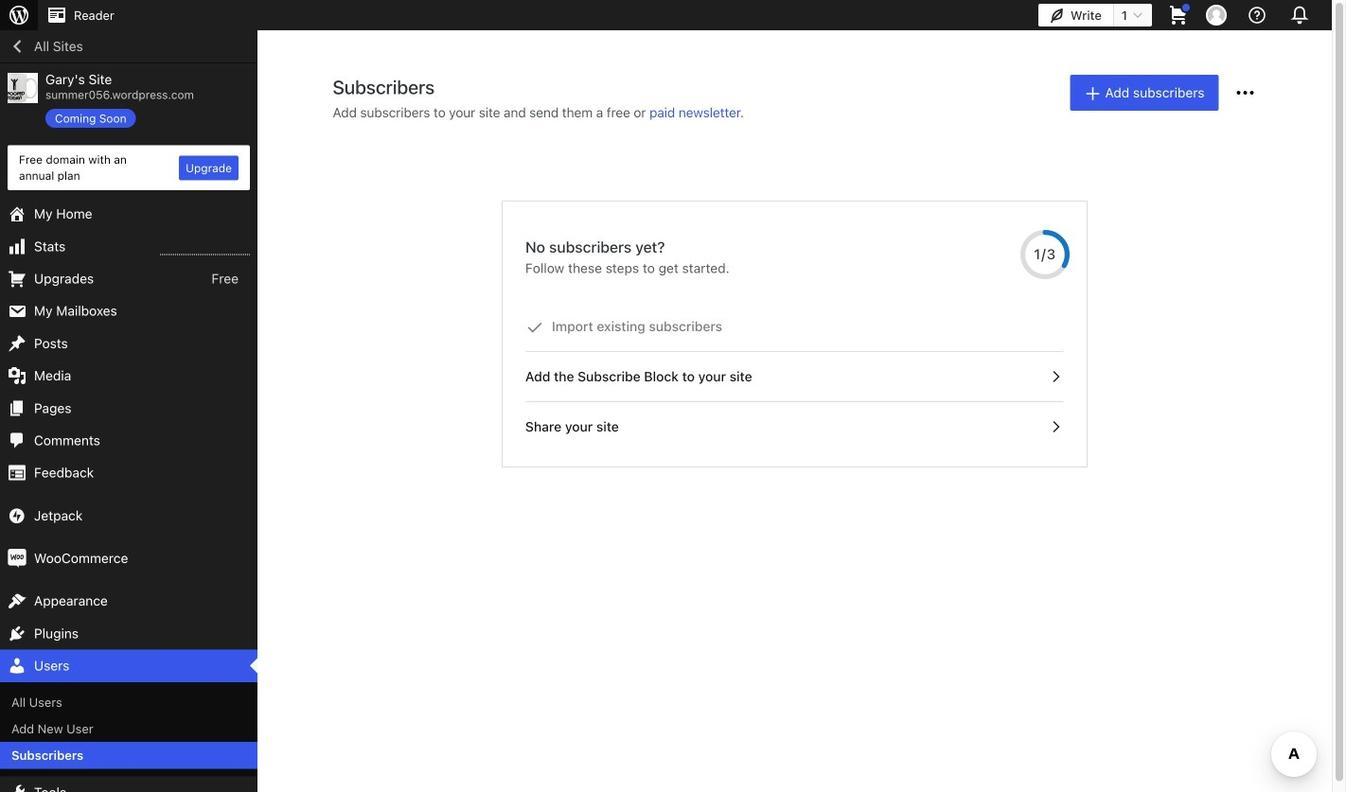 Task type: describe. For each thing, give the bounding box(es) containing it.
manage your sites image
[[8, 4, 30, 27]]

highest hourly views 0 image
[[160, 243, 250, 255]]

my profile image
[[1207, 5, 1227, 26]]



Task type: vqa. For each thing, say whether or not it's contained in the screenshot.
My shopping cart image
yes



Task type: locate. For each thing, give the bounding box(es) containing it.
0 vertical spatial img image
[[8, 507, 27, 526]]

2 task enabled image from the top
[[1047, 419, 1065, 436]]

img image
[[8, 507, 27, 526], [8, 549, 27, 568]]

1 vertical spatial img image
[[8, 549, 27, 568]]

help image
[[1246, 4, 1269, 27]]

2 img image from the top
[[8, 549, 27, 568]]

1 img image from the top
[[8, 507, 27, 526]]

progress bar
[[1021, 230, 1070, 279]]

0 vertical spatial task enabled image
[[1047, 368, 1065, 385]]

task complete image
[[527, 319, 544, 336]]

1 task enabled image from the top
[[1047, 368, 1065, 385]]

my shopping cart image
[[1168, 4, 1190, 27]]

main content
[[303, 75, 1288, 467]]

task enabled image
[[1047, 368, 1065, 385], [1047, 419, 1065, 436]]

1 vertical spatial task enabled image
[[1047, 419, 1065, 436]]

launchpad checklist element
[[526, 302, 1065, 452]]

manage your notifications image
[[1287, 2, 1314, 28]]



